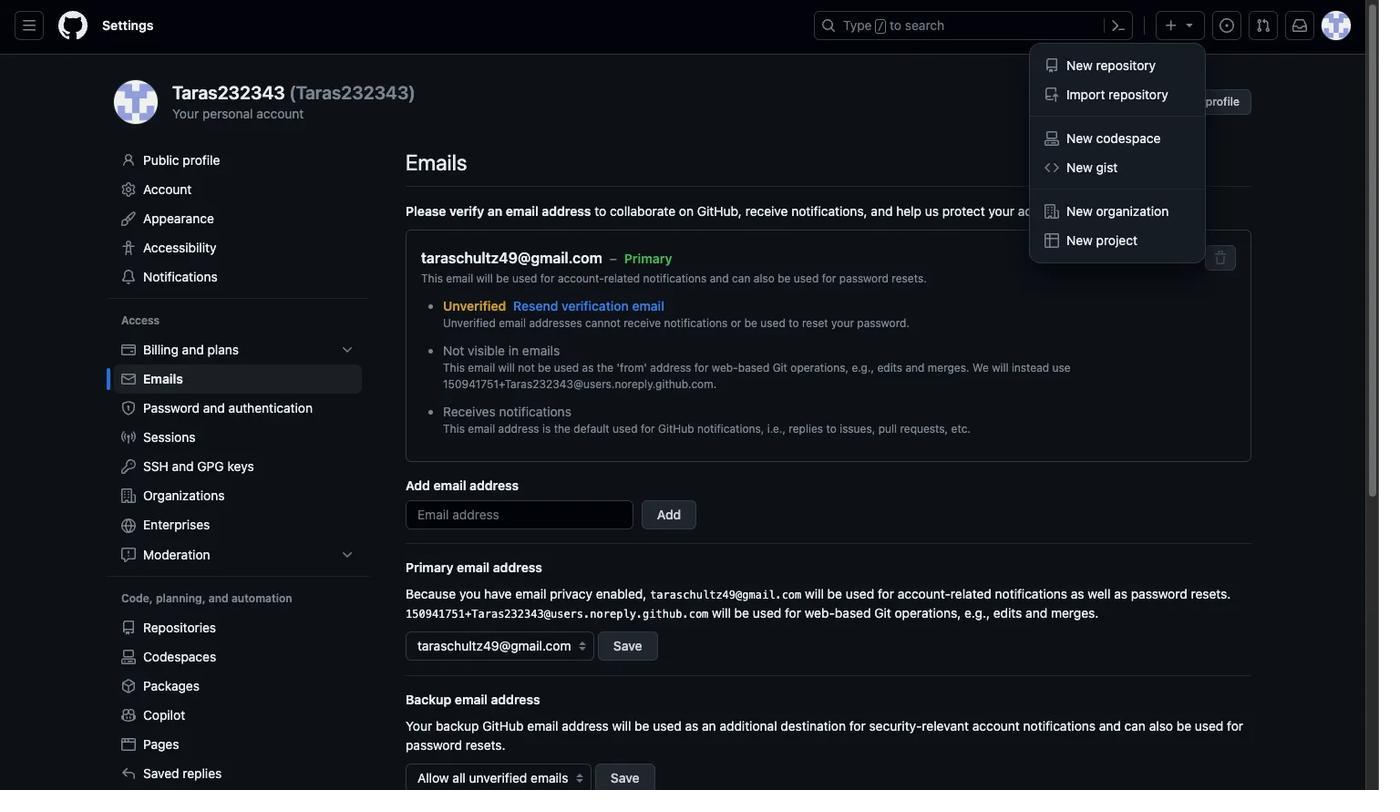 Task type: describe. For each thing, give the bounding box(es) containing it.
reset
[[802, 316, 828, 330]]

we
[[973, 361, 989, 375]]

use
[[1053, 361, 1071, 375]]

visible
[[468, 343, 505, 358]]

codespace
[[1096, 130, 1161, 146]]

public profile link
[[114, 146, 362, 175]]

packages
[[143, 678, 200, 694]]

billing
[[143, 342, 179, 357]]

receives notifications this email address is the default used for github notifications, i.e., replies to issues, pull requests, etc.
[[443, 404, 971, 436]]

email inside your backup github email address will be used as an additional destination for security-relevant account notifications and can also be used for password resets.
[[527, 718, 558, 734]]

@taras232343 image
[[114, 80, 158, 124]]

issue opened image
[[1220, 18, 1234, 33]]

emails
[[522, 343, 560, 358]]

saved
[[143, 766, 179, 781]]

used inside unverified resend verification email unverified email addresses cannot receive notifications or be used to reset your password.
[[761, 316, 786, 330]]

copilot
[[143, 707, 185, 723]]

notifications link
[[114, 263, 362, 292]]

issues,
[[840, 422, 875, 436]]

addresses
[[529, 316, 582, 330]]

new organization link
[[1037, 197, 1198, 226]]

0 vertical spatial also
[[754, 272, 775, 285]]

copilot link
[[114, 701, 362, 730]]

not visible in emails this email will not be used as the 'from' address for web-based git operations, e.g., edits and merges. we will instead use 150941751+taras232343@users.noreply.github.com.
[[443, 343, 1071, 391]]

repo image
[[121, 621, 136, 635]]

new for new gist
[[1067, 160, 1093, 175]]

taraschultz49@gmail.com – primary
[[421, 250, 672, 266]]

new codespace
[[1067, 130, 1161, 146]]

replies inside the 'code, planning, and automation' list
[[183, 766, 222, 781]]

table image
[[1045, 233, 1059, 248]]

primary inside taraschultz49@gmail.com – primary
[[624, 250, 672, 266]]

codespaces
[[143, 649, 216, 665]]

git pull request image
[[1256, 18, 1271, 33]]

0 vertical spatial notifications,
[[791, 203, 868, 219]]

pages
[[143, 737, 179, 752]]

resend verification email button
[[513, 297, 664, 315]]

trash image
[[1213, 251, 1228, 265]]

email inside receives notifications this email address is the default used for github notifications, i.e., replies to issues, pull requests, etc.
[[468, 422, 495, 436]]

appearance
[[143, 211, 214, 226]]

type
[[843, 17, 872, 33]]

to inside receives notifications this email address is the default used for github notifications, i.e., replies to issues, pull requests, etc.
[[826, 422, 837, 436]]

resend
[[513, 298, 558, 314]]

address inside receives notifications this email address is the default used for github notifications, i.e., replies to issues, pull requests, etc.
[[498, 422, 539, 436]]

organization
[[1096, 203, 1169, 219]]

new for new repository
[[1067, 57, 1093, 73]]

used inside not visible in emails this email will not be used as the 'from' address for web-based git operations, e.g., edits and merges. we will instead use 150941751+taras232343@users.noreply.github.com.
[[554, 361, 579, 375]]

backup email address
[[406, 692, 540, 707]]

email up add email address email field
[[433, 478, 466, 493]]

type / to search
[[843, 17, 945, 33]]

new for new organization
[[1067, 203, 1093, 219]]

operations, inside the because you have email privacy enabled, taraschultz49@gmail.com will be used for account-related notifications as well as password resets. 150941751+taras232343@users.noreply.github.com will be used for web-based git operations, e.g., edits and merges.
[[895, 605, 961, 621]]

notifications inside the because you have email privacy enabled, taraschultz49@gmail.com will be used for account-related notifications as well as password resets. 150941751+taras232343@users.noreply.github.com will be used for web-based git operations, e.g., edits and merges.
[[995, 586, 1068, 602]]

code, planning, and automation list
[[114, 613, 362, 789]]

github inside receives notifications this email address is the default used for github notifications, i.e., replies to issues, pull requests, etc.
[[658, 422, 694, 436]]

this email will be used for account-related notifications and can also be used for password resets.
[[421, 272, 927, 285]]

accessibility
[[143, 240, 216, 255]]

ssh
[[143, 459, 168, 474]]

save button for primary email address
[[598, 632, 658, 661]]

organization image for organizations
[[121, 489, 136, 503]]

codespaces link
[[114, 643, 362, 672]]

sessions link
[[114, 423, 362, 452]]

your for unverified resend verification email unverified email addresses cannot receive notifications or be used to reset your password.
[[831, 316, 854, 330]]

as inside your backup github email address will be used as an additional destination for security-relevant account notifications and can also be used for password resets.
[[685, 718, 699, 734]]

and inside dropdown button
[[182, 342, 204, 357]]

as left well
[[1071, 586, 1084, 602]]

notifications, inside receives notifications this email address is the default used for github notifications, i.e., replies to issues, pull requests, etc.
[[697, 422, 764, 436]]

related inside the because you have email privacy enabled, taraschultz49@gmail.com will be used for account-related notifications as well as password resets. 150941751+taras232343@users.noreply.github.com will be used for web-based git operations, e.g., edits and merges.
[[951, 586, 992, 602]]

please verify an email address to collaborate on github,         receive notifications, and help us protect your account.
[[406, 203, 1069, 219]]

new project button
[[1037, 226, 1198, 255]]

accessibility image
[[121, 241, 136, 255]]

0 vertical spatial an
[[488, 203, 502, 219]]

password and authentication link
[[114, 394, 362, 423]]

taras232343 (taras232343) your personal account
[[172, 82, 416, 121]]

resets. inside the because you have email privacy enabled, taraschultz49@gmail.com will be used for account-related notifications as well as password resets. 150941751+taras232343@users.noreply.github.com will be used for web-based git operations, e.g., edits and merges.
[[1191, 586, 1231, 602]]

web- inside the because you have email privacy enabled, taraschultz49@gmail.com will be used for account-related notifications as well as password resets. 150941751+taras232343@users.noreply.github.com will be used for web-based git operations, e.g., edits and merges.
[[805, 605, 835, 621]]

new organization
[[1067, 203, 1169, 219]]

0 vertical spatial your
[[1131, 95, 1154, 108]]

save for primary email address
[[613, 638, 642, 654]]

triangle down image
[[1182, 17, 1197, 32]]

billing and plans
[[143, 342, 239, 357]]

security-
[[869, 718, 922, 734]]

as inside not visible in emails this email will not be used as the 'from' address for web-based git operations, e.g., edits and merges. we will instead use 150941751+taras232343@users.noreply.github.com.
[[582, 361, 594, 375]]

email down verify
[[446, 272, 473, 285]]

1 horizontal spatial profile
[[1206, 95, 1240, 108]]

0 vertical spatial related
[[604, 272, 640, 285]]

shield lock image
[[121, 401, 136, 416]]

0 vertical spatial this
[[421, 272, 443, 285]]

add button
[[642, 500, 697, 530]]

repo push image
[[1045, 88, 1059, 102]]

0 vertical spatial account-
[[558, 272, 604, 285]]

your backup github email address will be used as an additional destination for security-relevant account notifications and can also be used for password resets.
[[406, 718, 1243, 753]]

pull
[[878, 422, 897, 436]]

repository for import repository
[[1109, 87, 1168, 102]]

150941751+taras232343@users.noreply.github.com.
[[443, 377, 717, 391]]

ssh and gpg keys link
[[114, 452, 362, 481]]

email up the backup at the left bottom of page
[[455, 692, 488, 707]]

protect
[[942, 203, 985, 219]]

e.g., inside not visible in emails this email will not be used as the 'from' address for web-based git operations, e.g., edits and merges. we will instead use 150941751+taras232343@users.noreply.github.com.
[[852, 361, 874, 375]]

codespaces image for new codespace
[[1045, 131, 1059, 146]]

/
[[878, 20, 884, 33]]

save button for backup email address
[[595, 764, 655, 790]]

browser image
[[121, 737, 136, 752]]

not
[[443, 343, 464, 358]]

repository for new repository
[[1096, 57, 1156, 73]]

'from'
[[617, 361, 647, 375]]

notifications image
[[1293, 18, 1307, 33]]

personal for (taras232343)
[[202, 106, 253, 121]]

organizations link
[[114, 481, 362, 510]]

default
[[574, 422, 610, 436]]

bell image
[[121, 270, 136, 284]]

organization image for new organization
[[1045, 204, 1059, 219]]

password.
[[857, 316, 910, 330]]

add for add
[[657, 507, 681, 522]]

can inside your backup github email address will be used as an additional destination for security-relevant account notifications and can also be used for password resets.
[[1125, 718, 1146, 734]]

unverified resend verification email unverified email addresses cannot receive notifications or be used to reset your password.
[[443, 298, 910, 330]]

backup
[[406, 692, 452, 707]]

save for backup email address
[[611, 770, 640, 786]]

backup
[[436, 718, 479, 734]]

account.
[[1018, 203, 1069, 219]]

address inside your backup github email address will be used as an additional destination for security-relevant account notifications and can also be used for password resets.
[[562, 718, 609, 734]]

web- inside not visible in emails this email will not be used as the 'from' address for web-based git operations, e.g., edits and merges. we will instead use 150941751+taras232343@users.noreply.github.com.
[[712, 361, 738, 375]]

public profile
[[143, 152, 220, 168]]

verify
[[450, 203, 484, 219]]

go to your personal profile link
[[1087, 89, 1252, 115]]

mail image
[[121, 372, 136, 387]]

to inside go to your personal profile link
[[1117, 95, 1128, 108]]

add for add email address
[[406, 478, 430, 493]]

email down this email will be used for account-related notifications and can also be used for password resets.
[[632, 298, 664, 314]]

email up you
[[457, 560, 490, 575]]

new repository link
[[1037, 51, 1198, 80]]

1 horizontal spatial password
[[839, 272, 889, 285]]

as right well
[[1114, 586, 1128, 602]]

or
[[731, 316, 741, 330]]

automation
[[231, 592, 292, 605]]

taraschultz49@gmail.com inside the because you have email privacy enabled, taraschultz49@gmail.com will be used for account-related notifications as well as password resets. 150941751+taras232343@users.noreply.github.com will be used for web-based git operations, e.g., edits and merges.
[[650, 589, 802, 602]]

for inside receives notifications this email address is the default used for github notifications, i.e., replies to issues, pull requests, etc.
[[641, 422, 655, 436]]

new for new project
[[1067, 232, 1093, 248]]

1 vertical spatial primary
[[406, 560, 454, 575]]

because
[[406, 586, 456, 602]]

etc.
[[951, 422, 971, 436]]

import repository link
[[1037, 80, 1198, 109]]

password inside your backup github email address will be used as an additional destination for security-relevant account notifications and can also be used for password resets.
[[406, 737, 462, 753]]

moderation button
[[114, 541, 362, 570]]

us
[[925, 203, 939, 219]]

an inside your backup github email address will be used as an additional destination for security-relevant account notifications and can also be used for password resets.
[[702, 718, 716, 734]]

0 vertical spatial emails
[[406, 150, 467, 175]]

(taras232343)
[[289, 82, 416, 103]]

gist
[[1096, 160, 1118, 175]]

globe image
[[121, 519, 136, 533]]

notifications
[[143, 269, 218, 284]]

code,
[[121, 592, 153, 605]]

and inside not visible in emails this email will not be used as the 'from' address for web-based git operations, e.g., edits and merges. we will instead use 150941751+taras232343@users.noreply.github.com.
[[906, 361, 925, 375]]

code, planning, and automation
[[121, 592, 292, 605]]

project
[[1096, 232, 1138, 248]]

this inside not visible in emails this email will not be used as the 'from' address for web-based git operations, e.g., edits and merges. we will instead use 150941751+taras232343@users.noreply.github.com.
[[443, 361, 465, 375]]

i.e.,
[[767, 422, 786, 436]]



Task type: vqa. For each thing, say whether or not it's contained in the screenshot.
2nd star IMAGE
no



Task type: locate. For each thing, give the bounding box(es) containing it.
to right /
[[890, 17, 902, 33]]

import
[[1067, 87, 1105, 102]]

0 horizontal spatial edits
[[877, 361, 903, 375]]

replies right i.e.,
[[789, 422, 823, 436]]

new project
[[1067, 232, 1138, 248]]

notifications inside your backup github email address will be used as an additional destination for security-relevant account notifications and can also be used for password resets.
[[1023, 718, 1096, 734]]

email down receives
[[468, 422, 495, 436]]

the inside receives notifications this email address is the default used for github notifications, i.e., replies to issues, pull requests, etc.
[[554, 422, 571, 436]]

0 horizontal spatial git
[[773, 361, 788, 375]]

password right well
[[1131, 586, 1188, 602]]

Add email address email field
[[406, 500, 634, 530]]

0 vertical spatial can
[[732, 272, 751, 285]]

replies
[[789, 422, 823, 436], [183, 766, 222, 781]]

replies inside receives notifications this email address is the default used for github notifications, i.e., replies to issues, pull requests, etc.
[[789, 422, 823, 436]]

new inside 'link'
[[1067, 160, 1093, 175]]

1 vertical spatial save
[[611, 770, 640, 786]]

paintbrush image
[[121, 211, 136, 226]]

to left collaborate
[[595, 203, 606, 219]]

address
[[542, 203, 591, 219], [650, 361, 691, 375], [498, 422, 539, 436], [470, 478, 519, 493], [493, 560, 542, 575], [491, 692, 540, 707], [562, 718, 609, 734]]

0 vertical spatial organization image
[[1045, 204, 1059, 219]]

plus image
[[1164, 18, 1179, 33]]

0 vertical spatial e.g.,
[[852, 361, 874, 375]]

profile down the issue opened icon
[[1206, 95, 1240, 108]]

cannot
[[585, 316, 621, 330]]

2 vertical spatial your
[[831, 316, 854, 330]]

2 horizontal spatial password
[[1131, 586, 1188, 602]]

the
[[597, 361, 614, 375], [554, 422, 571, 436]]

organization image inside menu
[[1045, 204, 1059, 219]]

the inside not visible in emails this email will not be used as the 'from' address for web-based git operations, e.g., edits and merges. we will instead use 150941751+taras232343@users.noreply.github.com.
[[597, 361, 614, 375]]

account right relevant
[[973, 718, 1020, 734]]

your
[[172, 106, 199, 121], [406, 718, 432, 734]]

saved replies
[[143, 766, 222, 781]]

and inside your backup github email address will be used as an additional destination for security-relevant account notifications and can also be used for password resets.
[[1099, 718, 1121, 734]]

gpg
[[197, 459, 224, 474]]

0 horizontal spatial resets.
[[466, 737, 506, 753]]

your for please verify an email address to collaborate on github,         receive notifications, and help us protect your account.
[[989, 203, 1015, 219]]

personal down 'taras232343'
[[202, 106, 253, 121]]

code image
[[1045, 160, 1059, 175]]

saved replies link
[[114, 759, 362, 789]]

1 vertical spatial git
[[874, 605, 891, 621]]

the left 'from'
[[597, 361, 614, 375]]

0 vertical spatial based
[[738, 361, 770, 375]]

0 vertical spatial codespaces image
[[1045, 131, 1059, 146]]

help
[[896, 203, 922, 219]]

notifications, left i.e.,
[[697, 422, 764, 436]]

new right repo image on the right top
[[1067, 57, 1093, 73]]

planning,
[[156, 592, 206, 605]]

0 horizontal spatial notifications,
[[697, 422, 764, 436]]

account down 'taras232343'
[[256, 106, 304, 121]]

have
[[484, 586, 512, 602]]

receive inside unverified resend verification email unverified email addresses cannot receive notifications or be used to reset your password.
[[624, 316, 661, 330]]

homepage image
[[58, 11, 88, 40]]

codespaces image up code 'image'
[[1045, 131, 1059, 146]]

email right have
[[515, 586, 546, 602]]

account inside your backup github email address will be used as an additional destination for security-relevant account notifications and can also be used for password resets.
[[973, 718, 1020, 734]]

git inside the because you have email privacy enabled, taraschultz49@gmail.com will be used for account-related notifications as well as password resets. 150941751+taras232343@users.noreply.github.com will be used for web-based git operations, e.g., edits and merges.
[[874, 605, 891, 621]]

1 horizontal spatial the
[[597, 361, 614, 375]]

new gist link
[[1037, 153, 1198, 182]]

0 horizontal spatial an
[[488, 203, 502, 219]]

0 vertical spatial web-
[[712, 361, 738, 375]]

this down receives
[[443, 422, 465, 436]]

0 horizontal spatial profile
[[183, 152, 220, 168]]

password
[[143, 400, 200, 416]]

github down 'backup email address'
[[483, 718, 524, 734]]

primary email address
[[406, 560, 542, 575]]

person image
[[121, 153, 136, 168]]

1 vertical spatial unverified
[[443, 316, 496, 330]]

1 horizontal spatial your
[[989, 203, 1015, 219]]

can
[[732, 272, 751, 285], [1125, 718, 1146, 734]]

0 horizontal spatial your
[[172, 106, 199, 121]]

1 vertical spatial operations,
[[895, 605, 961, 621]]

merges. left we
[[928, 361, 970, 375]]

notifications, left help
[[791, 203, 868, 219]]

merges. down well
[[1051, 605, 1099, 621]]

keys
[[227, 459, 254, 474]]

1 horizontal spatial account-
[[898, 586, 951, 602]]

emails link
[[114, 365, 362, 394]]

for inside not visible in emails this email will not be used as the 'from' address for web-based git operations, e.g., edits and merges. we will instead use 150941751+taras232343@users.noreply.github.com.
[[694, 361, 709, 375]]

email down "visible"
[[468, 361, 495, 375]]

your right the go at right top
[[1131, 95, 1154, 108]]

0 horizontal spatial your
[[831, 316, 854, 330]]

account
[[143, 181, 192, 197]]

to inside unverified resend verification email unverified email addresses cannot receive notifications or be used to reset your password.
[[789, 316, 799, 330]]

import repository
[[1067, 87, 1168, 102]]

your right protect in the right of the page
[[989, 203, 1015, 219]]

based inside the because you have email privacy enabled, taraschultz49@gmail.com will be used for account-related notifications as well as password resets. 150941751+taras232343@users.noreply.github.com will be used for web-based git operations, e.g., edits and merges.
[[835, 605, 871, 621]]

e.g.,
[[852, 361, 874, 375], [964, 605, 990, 621]]

2 horizontal spatial resets.
[[1191, 586, 1231, 602]]

package image
[[121, 679, 136, 694]]

key image
[[121, 459, 136, 474]]

1 vertical spatial repository
[[1109, 87, 1168, 102]]

pages link
[[114, 730, 362, 759]]

new inside button
[[1067, 232, 1093, 248]]

notifications,
[[791, 203, 868, 219], [697, 422, 764, 436]]

well
[[1088, 586, 1111, 602]]

0 horizontal spatial related
[[604, 272, 640, 285]]

profile
[[1206, 95, 1240, 108], [183, 152, 220, 168]]

personal up the codespace
[[1157, 95, 1203, 108]]

and
[[871, 203, 893, 219], [710, 272, 729, 285], [182, 342, 204, 357], [906, 361, 925, 375], [203, 400, 225, 416], [172, 459, 194, 474], [209, 592, 229, 605], [1026, 605, 1048, 621], [1099, 718, 1121, 734]]

go to your personal profile
[[1099, 95, 1240, 108]]

0 horizontal spatial personal
[[202, 106, 253, 121]]

1 horizontal spatial edits
[[993, 605, 1022, 621]]

enterprises
[[143, 517, 210, 532]]

0 horizontal spatial codespaces image
[[121, 650, 136, 665]]

0 vertical spatial unverified
[[443, 298, 506, 314]]

organization image inside access list
[[121, 489, 136, 503]]

0 vertical spatial replies
[[789, 422, 823, 436]]

to left "reset"
[[789, 316, 799, 330]]

github,
[[697, 203, 742, 219]]

organization image up table image at the top
[[1045, 204, 1059, 219]]

access
[[121, 314, 160, 327]]

2 vertical spatial this
[[443, 422, 465, 436]]

your inside your backup github email address will be used as an additional destination for security-relevant account notifications and can also be used for password resets.
[[406, 718, 432, 734]]

reply image
[[121, 767, 136, 781]]

0 vertical spatial resets.
[[892, 272, 927, 285]]

emails down billing
[[143, 371, 183, 387]]

email up taraschultz49@gmail.com – primary
[[506, 203, 539, 219]]

git inside not visible in emails this email will not be used as the 'from' address for web-based git operations, e.g., edits and merges. we will instead use 150941751+taras232343@users.noreply.github.com.
[[773, 361, 788, 375]]

verification
[[562, 298, 629, 314]]

0 vertical spatial github
[[658, 422, 694, 436]]

0 horizontal spatial merges.
[[928, 361, 970, 375]]

codespaces image inside the new codespace link
[[1045, 131, 1059, 146]]

gear image
[[121, 182, 136, 197]]

1 vertical spatial based
[[835, 605, 871, 621]]

unverified
[[443, 298, 506, 314], [443, 316, 496, 330]]

based inside not visible in emails this email will not be used as the 'from' address for web-based git operations, e.g., edits and merges. we will instead use 150941751+taras232343@users.noreply.github.com.
[[738, 361, 770, 375]]

1 horizontal spatial codespaces image
[[1045, 131, 1059, 146]]

notifications inside unverified resend verification email unverified email addresses cannot receive notifications or be used to reset your password.
[[664, 316, 728, 330]]

1 horizontal spatial add
[[657, 507, 681, 522]]

0 vertical spatial the
[[597, 361, 614, 375]]

1 vertical spatial the
[[554, 422, 571, 436]]

operations, inside not visible in emails this email will not be used as the 'from' address for web-based git operations, e.g., edits and merges. we will instead use 150941751+taras232343@users.noreply.github.com.
[[791, 361, 849, 375]]

1 horizontal spatial github
[[658, 422, 694, 436]]

as left additional
[[685, 718, 699, 734]]

1 vertical spatial profile
[[183, 152, 220, 168]]

0 horizontal spatial receive
[[624, 316, 661, 330]]

4 new from the top
[[1067, 203, 1093, 219]]

password up password.
[[839, 272, 889, 285]]

codespaces image up package icon
[[121, 650, 136, 665]]

not
[[518, 361, 535, 375]]

0 vertical spatial save
[[613, 638, 642, 654]]

1 vertical spatial receive
[[624, 316, 661, 330]]

0 horizontal spatial emails
[[143, 371, 183, 387]]

0 horizontal spatial e.g.,
[[852, 361, 874, 375]]

an left additional
[[702, 718, 716, 734]]

copilot image
[[121, 708, 136, 723]]

git
[[773, 361, 788, 375], [874, 605, 891, 621]]

this down please
[[421, 272, 443, 285]]

2 unverified from the top
[[443, 316, 496, 330]]

new for new codespace
[[1067, 130, 1093, 146]]

0 vertical spatial profile
[[1206, 95, 1240, 108]]

based
[[738, 361, 770, 375], [835, 605, 871, 621]]

1 vertical spatial resets.
[[1191, 586, 1231, 602]]

account inside taras232343 (taras232343) your personal account
[[256, 106, 304, 121]]

0 horizontal spatial can
[[732, 272, 751, 285]]

1 vertical spatial replies
[[183, 766, 222, 781]]

merges. inside the because you have email privacy enabled, taraschultz49@gmail.com will be used for account-related notifications as well as password resets. 150941751+taras232343@users.noreply.github.com will be used for web-based git operations, e.g., edits and merges.
[[1051, 605, 1099, 621]]

new left gist
[[1067, 160, 1093, 175]]

account
[[256, 106, 304, 121], [973, 718, 1020, 734]]

settings
[[102, 17, 153, 33]]

primary up because
[[406, 560, 454, 575]]

1 vertical spatial also
[[1149, 718, 1173, 734]]

3 new from the top
[[1067, 160, 1093, 175]]

organizations
[[143, 488, 225, 503]]

account link
[[114, 175, 362, 204]]

1 horizontal spatial notifications,
[[791, 203, 868, 219]]

settings link
[[95, 11, 161, 40]]

receive right github, in the right of the page
[[745, 203, 788, 219]]

an right verify
[[488, 203, 502, 219]]

also inside your backup github email address will be used as an additional destination for security-relevant account notifications and can also be used for password resets.
[[1149, 718, 1173, 734]]

primary up this email will be used for account-related notifications and can also be used for password resets.
[[624, 250, 672, 266]]

1 new from the top
[[1067, 57, 1093, 73]]

enabled,
[[596, 586, 647, 602]]

be inside unverified resend verification email unverified email addresses cannot receive notifications or be used to reset your password.
[[744, 316, 757, 330]]

1 horizontal spatial can
[[1125, 718, 1146, 734]]

1 vertical spatial your
[[989, 203, 1015, 219]]

replies right saved at the left
[[183, 766, 222, 781]]

the right is
[[554, 422, 571, 436]]

emails inside access list
[[143, 371, 183, 387]]

organization image down "key" icon
[[121, 489, 136, 503]]

unverified up not
[[443, 316, 496, 330]]

plans
[[207, 342, 239, 357]]

email up in
[[499, 316, 526, 330]]

1 unverified from the top
[[443, 298, 506, 314]]

account-
[[558, 272, 604, 285], [898, 586, 951, 602]]

resets. inside your backup github email address will be used as an additional destination for security-relevant account notifications and can also be used for password resets.
[[466, 737, 506, 753]]

new up new gist at top right
[[1067, 130, 1093, 146]]

access list
[[114, 335, 362, 570]]

0 vertical spatial save button
[[598, 632, 658, 661]]

used inside receives notifications this email address is the default used for github notifications, i.e., replies to issues, pull requests, etc.
[[613, 422, 638, 436]]

will
[[476, 272, 493, 285], [498, 361, 515, 375], [992, 361, 1009, 375], [805, 586, 824, 602], [712, 605, 731, 621], [612, 718, 631, 734]]

1 horizontal spatial also
[[1149, 718, 1173, 734]]

0 vertical spatial edits
[[877, 361, 903, 375]]

1 vertical spatial password
[[1131, 586, 1188, 602]]

edits inside not visible in emails this email will not be used as the 'from' address for web-based git operations, e.g., edits and merges. we will instead use 150941751+taras232343@users.noreply.github.com.
[[877, 361, 903, 375]]

organization image
[[1045, 204, 1059, 219], [121, 489, 136, 503]]

0 vertical spatial merges.
[[928, 361, 970, 375]]

1 horizontal spatial resets.
[[892, 272, 927, 285]]

0 horizontal spatial password
[[406, 737, 462, 753]]

1 horizontal spatial web-
[[805, 605, 835, 621]]

your up public profile
[[172, 106, 199, 121]]

to left issues, on the bottom right
[[826, 422, 837, 436]]

1 horizontal spatial your
[[406, 718, 432, 734]]

1 vertical spatial account-
[[898, 586, 951, 602]]

accessibility link
[[114, 233, 362, 263]]

destination
[[781, 718, 846, 734]]

1 vertical spatial taraschultz49@gmail.com
[[650, 589, 802, 602]]

0 horizontal spatial web-
[[712, 361, 738, 375]]

packages link
[[114, 672, 362, 701]]

1 horizontal spatial based
[[835, 605, 871, 621]]

please
[[406, 203, 446, 219]]

5 new from the top
[[1067, 232, 1093, 248]]

github
[[658, 422, 694, 436], [483, 718, 524, 734]]

1 vertical spatial edits
[[993, 605, 1022, 621]]

in
[[508, 343, 519, 358]]

add inside 'button'
[[657, 507, 681, 522]]

and inside the because you have email privacy enabled, taraschultz49@gmail.com will be used for account-related notifications as well as password resets. 150941751+taras232343@users.noreply.github.com will be used for web-based git operations, e.g., edits and merges.
[[1026, 605, 1048, 621]]

new gist
[[1067, 160, 1118, 175]]

1 vertical spatial organization image
[[121, 489, 136, 503]]

to right the go at right top
[[1117, 95, 1128, 108]]

1 horizontal spatial organization image
[[1045, 204, 1059, 219]]

github inside your backup github email address will be used as an additional destination for security-relevant account notifications and can also be used for password resets.
[[483, 718, 524, 734]]

0 vertical spatial primary
[[624, 250, 672, 266]]

personal
[[1157, 95, 1203, 108], [202, 106, 253, 121]]

0 vertical spatial git
[[773, 361, 788, 375]]

relevant
[[922, 718, 969, 734]]

address inside not visible in emails this email will not be used as the 'from' address for web-based git operations, e.g., edits and merges. we will instead use 150941751+taras232343@users.noreply.github.com.
[[650, 361, 691, 375]]

new up new project at the right of page
[[1067, 203, 1093, 219]]

also
[[754, 272, 775, 285], [1149, 718, 1173, 734]]

2 new from the top
[[1067, 130, 1093, 146]]

0 vertical spatial password
[[839, 272, 889, 285]]

will inside your backup github email address will be used as an additional destination for security-relevant account notifications and can also be used for password resets.
[[612, 718, 631, 734]]

codespaces image for codespaces
[[121, 650, 136, 665]]

emails up please
[[406, 150, 467, 175]]

command palette image
[[1111, 18, 1126, 33]]

1 vertical spatial your
[[406, 718, 432, 734]]

account- inside the because you have email privacy enabled, taraschultz49@gmail.com will be used for account-related notifications as well as password resets. 150941751+taras232343@users.noreply.github.com will be used for web-based git operations, e.g., edits and merges.
[[898, 586, 951, 602]]

sessions
[[143, 429, 196, 445]]

privacy
[[550, 586, 593, 602]]

codespaces image
[[1045, 131, 1059, 146], [121, 650, 136, 665]]

0 horizontal spatial taraschultz49@gmail.com
[[421, 250, 602, 266]]

github right default
[[658, 422, 694, 436]]

broadcast image
[[121, 430, 136, 445]]

merges. inside not visible in emails this email will not be used as the 'from' address for web-based git operations, e.g., edits and merges. we will instead use 150941751+taras232343@users.noreply.github.com.
[[928, 361, 970, 375]]

0 horizontal spatial also
[[754, 272, 775, 285]]

personal for to
[[1157, 95, 1203, 108]]

1 vertical spatial merges.
[[1051, 605, 1099, 621]]

1 horizontal spatial operations,
[[895, 605, 961, 621]]

email inside the because you have email privacy enabled, taraschultz49@gmail.com will be used for account-related notifications as well as password resets. 150941751+taras232343@users.noreply.github.com will be used for web-based git operations, e.g., edits and merges.
[[515, 586, 546, 602]]

this down not
[[443, 361, 465, 375]]

receive right cannot on the left top of the page
[[624, 316, 661, 330]]

personal inside taras232343 (taras232343) your personal account
[[202, 106, 253, 121]]

because you have email privacy enabled, taraschultz49@gmail.com will be used for account-related notifications as well as password resets. 150941751+taras232343@users.noreply.github.com will be used for web-based git operations, e.g., edits and merges.
[[406, 586, 1231, 621]]

repositories
[[143, 620, 216, 635]]

new right table image at the top
[[1067, 232, 1093, 248]]

1 horizontal spatial emails
[[406, 150, 467, 175]]

your inside taras232343 (taras232343) your personal account
[[172, 106, 199, 121]]

add email address
[[406, 478, 519, 493]]

additional
[[720, 718, 777, 734]]

repositories link
[[114, 613, 362, 643]]

new repository
[[1067, 57, 1156, 73]]

search
[[905, 17, 945, 33]]

your down backup
[[406, 718, 432, 734]]

instead
[[1012, 361, 1049, 375]]

as up 150941751+taras232343@users.noreply.github.com.
[[582, 361, 594, 375]]

unverified up "visible"
[[443, 298, 506, 314]]

0 horizontal spatial primary
[[406, 560, 454, 575]]

your right "reset"
[[831, 316, 854, 330]]

1 vertical spatial web-
[[805, 605, 835, 621]]

1 horizontal spatial receive
[[745, 203, 788, 219]]

authentication
[[228, 400, 313, 416]]

email down 'backup email address'
[[527, 718, 558, 734]]

2 horizontal spatial your
[[1131, 95, 1154, 108]]

e.g., inside the because you have email privacy enabled, taraschultz49@gmail.com will be used for account-related notifications as well as password resets. 150941751+taras232343@users.noreply.github.com will be used for web-based git operations, e.g., edits and merges.
[[964, 605, 990, 621]]

be inside not visible in emails this email will not be used as the 'from' address for web-based git operations, e.g., edits and merges. we will instead use 150941751+taras232343@users.noreply.github.com.
[[538, 361, 551, 375]]

0 horizontal spatial github
[[483, 718, 524, 734]]

0 vertical spatial receive
[[745, 203, 788, 219]]

this inside receives notifications this email address is the default used for github notifications, i.e., replies to issues, pull requests, etc.
[[443, 422, 465, 436]]

menu containing new repository
[[1030, 44, 1205, 263]]

your inside unverified resend verification email unverified email addresses cannot receive notifications or be used to reset your password.
[[831, 316, 854, 330]]

taraschultz49@gmail.com
[[421, 250, 602, 266], [650, 589, 802, 602]]

edits inside the because you have email privacy enabled, taraschultz49@gmail.com will be used for account-related notifications as well as password resets. 150941751+taras232343@users.noreply.github.com will be used for web-based git operations, e.g., edits and merges.
[[993, 605, 1022, 621]]

notifications inside receives notifications this email address is the default used for github notifications, i.e., replies to issues, pull requests, etc.
[[499, 404, 571, 419]]

profile right public at the left of the page
[[183, 152, 220, 168]]

repo image
[[1045, 58, 1059, 73]]

password inside the because you have email privacy enabled, taraschultz49@gmail.com will be used for account-related notifications as well as password resets. 150941751+taras232343@users.noreply.github.com will be used for web-based git operations, e.g., edits and merges.
[[1131, 586, 1188, 602]]

1 horizontal spatial taraschultz49@gmail.com
[[650, 589, 802, 602]]

1 vertical spatial this
[[443, 361, 465, 375]]

menu
[[1030, 44, 1205, 263]]

save button
[[598, 632, 658, 661], [595, 764, 655, 790]]

0 horizontal spatial organization image
[[121, 489, 136, 503]]

email inside not visible in emails this email will not be used as the 'from' address for web-based git operations, e.g., edits and merges. we will instead use 150941751+taras232343@users.noreply.github.com.
[[468, 361, 495, 375]]

0 vertical spatial your
[[172, 106, 199, 121]]

password down the backup at the left bottom of page
[[406, 737, 462, 753]]

your
[[1131, 95, 1154, 108], [989, 203, 1015, 219], [831, 316, 854, 330]]

1 horizontal spatial merges.
[[1051, 605, 1099, 621]]

0 vertical spatial operations,
[[791, 361, 849, 375]]

1 vertical spatial notifications,
[[697, 422, 764, 436]]

as
[[582, 361, 594, 375], [1071, 586, 1084, 602], [1114, 586, 1128, 602], [685, 718, 699, 734]]

on
[[679, 203, 694, 219]]



